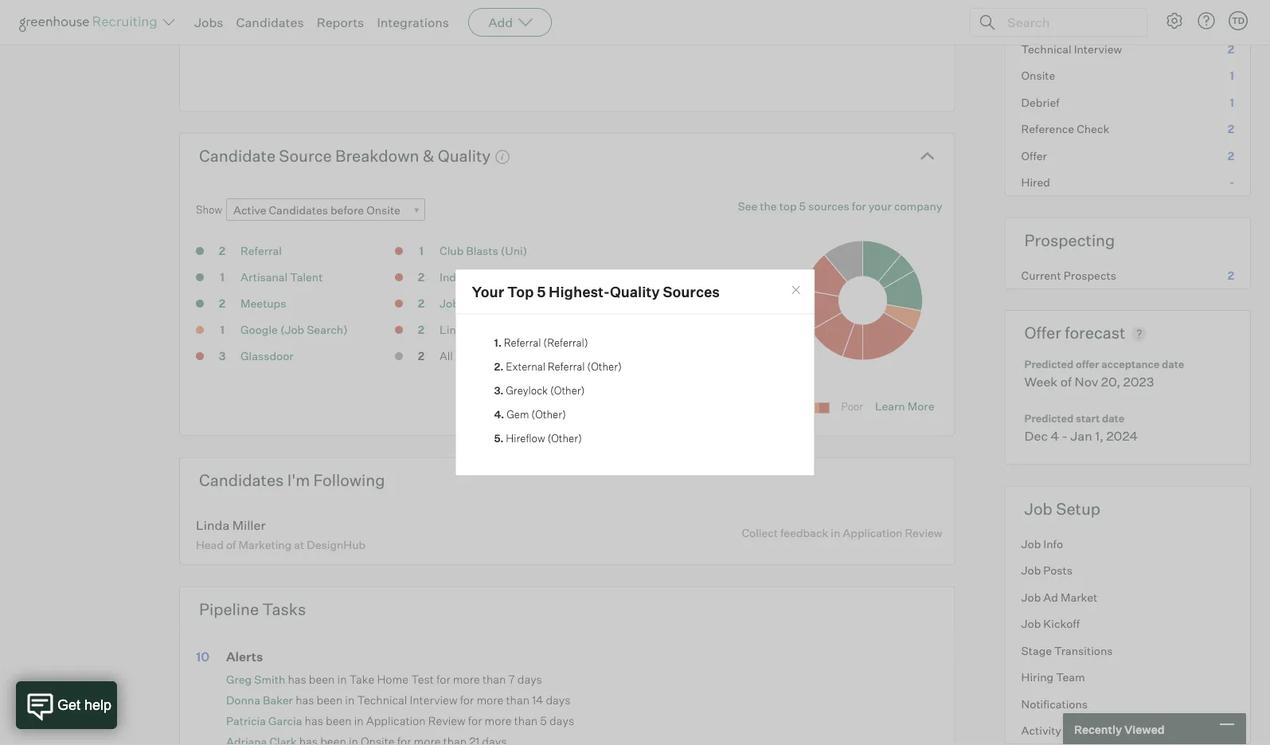 Task type: describe. For each thing, give the bounding box(es) containing it.
job kickoff link
[[1006, 611, 1251, 637]]

google
[[241, 323, 278, 337]]

gem
[[507, 407, 529, 420]]

candidates inside active candidates before onsite 'link'
[[269, 203, 328, 217]]

glassdoor link
[[241, 349, 294, 363]]

club
[[440, 244, 464, 258]]

1.
[[494, 336, 502, 348]]

job posts
[[1022, 563, 1073, 577]]

1 horizontal spatial home
[[1050, 15, 1081, 29]]

integrations
[[377, 14, 450, 30]]

highest-
[[549, 282, 610, 300]]

smith
[[254, 673, 285, 687]]

all
[[440, 349, 453, 363]]

meetups
[[241, 297, 286, 311]]

1 vertical spatial 3
[[219, 349, 226, 363]]

before
[[331, 203, 364, 217]]

setup inside the job setup link
[[44, 19, 80, 35]]

greenhouse recruiting image
[[19, 13, 163, 32]]

10 link
[[196, 649, 224, 664]]

stage transitions link
[[1006, 637, 1251, 664]]

1 vertical spatial referral
[[504, 336, 541, 348]]

2.
[[494, 360, 504, 372]]

20,
[[1102, 374, 1121, 390]]

stage transitions
[[1022, 644, 1114, 658]]

search)
[[307, 323, 348, 337]]

linda
[[196, 517, 230, 533]]

talent
[[290, 270, 323, 284]]

1 for google (job search)
[[220, 323, 225, 337]]

dec
[[1025, 428, 1049, 444]]

configure image
[[1166, 11, 1185, 30]]

google (job search) link
[[241, 323, 348, 337]]

1 for artisanal talent
[[220, 270, 225, 284]]

1 vertical spatial more
[[477, 693, 504, 707]]

1 vertical spatial than
[[506, 693, 530, 707]]

0 vertical spatial your
[[869, 199, 892, 213]]

2024
[[1107, 428, 1139, 444]]

referral link
[[241, 244, 282, 258]]

current prospects
[[1022, 268, 1117, 282]]

1. referral (referral)
[[494, 336, 589, 348]]

quality for &
[[438, 146, 491, 165]]

4.
[[494, 407, 505, 420]]

1 vertical spatial has
[[296, 693, 314, 707]]

the
[[760, 199, 777, 213]]

debrief
[[1022, 95, 1060, 109]]

start
[[1076, 412, 1101, 424]]

notifications link
[[1006, 691, 1251, 717]]

linda miller head of marketing at designhub
[[196, 517, 366, 552]]

reference check
[[1022, 122, 1110, 136]]

jobs for jobs page on your website
[[440, 297, 465, 311]]

prospects
[[1064, 268, 1117, 282]]

3 link
[[206, 348, 238, 367]]

artisanal talent
[[241, 270, 323, 284]]

jobs page on your website
[[440, 297, 578, 311]]

job kickoff
[[1022, 617, 1080, 631]]

candidate source data is not real-time. data may take up to two days to reflect accurately. image
[[495, 149, 511, 165]]

page
[[468, 297, 494, 311]]

nov
[[1075, 374, 1099, 390]]

hiring
[[1022, 670, 1054, 684]]

on
[[496, 297, 509, 311]]

activity feed
[[1022, 724, 1090, 738]]

(other) for 3. greylock (other)
[[551, 383, 585, 396]]

2 horizontal spatial referral
[[548, 360, 585, 372]]

jobs link
[[194, 14, 224, 30]]

1 link for google (job search)
[[206, 322, 238, 340]]

0 horizontal spatial job setup
[[19, 19, 80, 35]]

hiring team link
[[1006, 664, 1251, 691]]

i'm
[[287, 470, 310, 490]]

0 vertical spatial onsite
[[1022, 69, 1056, 83]]

active
[[233, 203, 266, 217]]

1 for club blasts (uni)
[[419, 244, 424, 258]]

head
[[196, 538, 224, 552]]

reports link
[[317, 14, 364, 30]]

recently
[[1075, 722, 1123, 736]]

sources
[[663, 282, 720, 300]]

job ad market link
[[1006, 584, 1251, 611]]

close image
[[790, 284, 803, 297]]

baker
[[263, 693, 293, 707]]

source
[[279, 146, 332, 165]]

0 horizontal spatial your
[[512, 297, 535, 311]]

date inside 'predicted offer acceptance date week of nov 20, 2023'
[[1162, 358, 1185, 371]]

candidates i'm following
[[199, 470, 385, 490]]

2 link for linkedin
[[406, 322, 437, 340]]

market
[[1061, 590, 1098, 604]]

top
[[780, 199, 797, 213]]

technical inside greg smith has been in take home test for more than 7 days donna baker has been in technical interview for more than 14 days patricia garcia has been in application review for more than 5 days
[[357, 693, 407, 707]]

job posts link
[[1006, 557, 1251, 584]]

(other) for 4. gem (other)
[[532, 407, 566, 420]]

0 vertical spatial has
[[288, 672, 307, 687]]

1 horizontal spatial job setup
[[1025, 499, 1101, 518]]

artisanal
[[241, 270, 288, 284]]

linkedin link
[[440, 323, 485, 337]]

2 vertical spatial been
[[326, 714, 352, 728]]

2 vertical spatial days
[[550, 714, 575, 728]]

stage
[[1022, 644, 1053, 658]]

5 inside greg smith has been in take home test for more than 7 days donna baker has been in technical interview for more than 14 days patricia garcia has been in application review for more than 5 days
[[541, 714, 547, 728]]

activity feed link
[[1006, 717, 1251, 744]]

patricia garcia link
[[226, 714, 302, 728]]

predicted for 4
[[1025, 412, 1074, 424]]

technical interview
[[1022, 42, 1123, 56]]

miller
[[232, 517, 266, 533]]

(other) down (referral)
[[588, 360, 622, 372]]

2 vertical spatial has
[[305, 714, 323, 728]]

candidate source breakdown & quality
[[199, 146, 491, 165]]

your
[[472, 282, 505, 300]]

forecast
[[1065, 323, 1126, 343]]

3. greylock (other)
[[494, 383, 585, 396]]

viewed
[[1125, 722, 1165, 736]]



Task type: vqa. For each thing, say whether or not it's contained in the screenshot.


Task type: locate. For each thing, give the bounding box(es) containing it.
donna
[[226, 693, 261, 707]]

candidates for candidates i'm following
[[199, 470, 284, 490]]

0 vertical spatial than
[[483, 672, 506, 687]]

1 vertical spatial your
[[512, 297, 535, 311]]

predicted for week
[[1025, 358, 1074, 371]]

take inside greg smith has been in take home test for more than 7 days donna baker has been in technical interview for more than 14 days patricia garcia has been in application review for more than 5 days
[[349, 672, 375, 687]]

(other) right hireflow at the bottom of page
[[548, 431, 582, 444]]

(job
[[280, 323, 304, 337]]

5.
[[494, 431, 504, 444]]

2 vertical spatial 1 link
[[206, 322, 238, 340]]

1
[[1231, 69, 1235, 83], [1231, 95, 1235, 109], [419, 244, 424, 258], [220, 270, 225, 284], [220, 323, 225, 337]]

3.
[[494, 383, 504, 396]]

1 vertical spatial 1 link
[[206, 269, 238, 288]]

integrations link
[[377, 14, 450, 30]]

in
[[338, 672, 347, 687], [345, 693, 355, 707], [354, 714, 364, 728]]

test up technical interview
[[1083, 15, 1106, 29]]

candidates
[[236, 14, 304, 30], [269, 203, 328, 217], [199, 470, 284, 490]]

home up technical interview
[[1050, 15, 1081, 29]]

patricia
[[226, 714, 266, 728]]

offer down reference at the right
[[1022, 149, 1048, 163]]

1 link left artisanal
[[206, 269, 238, 288]]

your
[[869, 199, 892, 213], [512, 297, 535, 311]]

job for "job posts" link
[[1022, 563, 1042, 577]]

14
[[532, 693, 544, 707]]

kickoff
[[1044, 617, 1080, 631]]

0 vertical spatial more
[[453, 672, 480, 687]]

0 vertical spatial setup
[[44, 19, 80, 35]]

onsite up debrief
[[1022, 69, 1056, 83]]

4
[[1051, 428, 1060, 444]]

0 vertical spatial test
[[1083, 15, 1106, 29]]

1 vertical spatial been
[[317, 693, 343, 707]]

5 right the top
[[537, 282, 546, 300]]

job for the job setup link
[[19, 19, 42, 35]]

predicted inside predicted start date dec 4 - jan 1, 2024
[[1025, 412, 1074, 424]]

0 vertical spatial home
[[1050, 15, 1081, 29]]

pipeline
[[199, 599, 259, 619]]

2 link for jobs page on your website
[[406, 296, 437, 314]]

predicted offer acceptance date week of nov 20, 2023
[[1025, 358, 1185, 390]]

0 vertical spatial take
[[1022, 15, 1047, 29]]

job for job ad market link
[[1022, 590, 1042, 604]]

than left 7
[[483, 672, 506, 687]]

info
[[1044, 537, 1064, 551]]

0 horizontal spatial referral
[[241, 244, 282, 258]]

1 horizontal spatial onsite
[[1022, 69, 1056, 83]]

interview inside greg smith has been in take home test for more than 7 days donna baker has been in technical interview for more than 14 days patricia garcia has been in application review for more than 5 days
[[410, 693, 458, 707]]

more left 7
[[453, 672, 480, 687]]

alerts
[[226, 649, 263, 664]]

in right baker
[[345, 693, 355, 707]]

of inside linda miller head of marketing at designhub
[[226, 538, 236, 552]]

1 vertical spatial take
[[349, 672, 375, 687]]

candidates for candidates link
[[236, 14, 304, 30]]

club blasts (uni) link
[[440, 244, 528, 258]]

been right smith
[[309, 672, 335, 687]]

date inside predicted start date dec 4 - jan 1, 2024
[[1103, 412, 1125, 424]]

job info link
[[1006, 530, 1251, 557]]

1 vertical spatial setup
[[1057, 499, 1101, 518]]

2
[[1228, 42, 1235, 56], [1228, 122, 1235, 136], [1228, 149, 1235, 163], [219, 244, 226, 258], [1228, 268, 1235, 282], [418, 270, 425, 284], [219, 297, 226, 311], [418, 297, 425, 311], [418, 323, 425, 337], [418, 349, 425, 363]]

week
[[1025, 374, 1058, 390]]

quality inside 'dialog'
[[610, 282, 660, 300]]

candidates right active
[[269, 203, 328, 217]]

1 predicted from the top
[[1025, 358, 1074, 371]]

10
[[196, 649, 210, 664]]

1 vertical spatial candidates
[[269, 203, 328, 217]]

- inside predicted start date dec 4 - jan 1, 2024
[[1063, 428, 1068, 444]]

0 horizontal spatial quality
[[438, 146, 491, 165]]

date right acceptance
[[1162, 358, 1185, 371]]

0 vertical spatial predicted
[[1025, 358, 1074, 371]]

1 vertical spatial interview
[[410, 693, 458, 707]]

2 vertical spatial in
[[354, 714, 364, 728]]

1 vertical spatial days
[[546, 693, 571, 707]]

has right garcia
[[305, 714, 323, 728]]

Search text field
[[1004, 11, 1133, 34]]

more
[[453, 672, 480, 687], [477, 693, 504, 707], [485, 714, 512, 728]]

0 horizontal spatial interview
[[410, 693, 458, 707]]

your left company
[[869, 199, 892, 213]]

has right baker
[[296, 693, 314, 707]]

take home test
[[1022, 15, 1106, 29]]

than left "14"
[[506, 693, 530, 707]]

of left nov
[[1061, 374, 1073, 390]]

marketing
[[239, 538, 292, 552]]

see
[[738, 199, 758, 213]]

home up application
[[377, 672, 409, 687]]

club blasts (uni)
[[440, 244, 528, 258]]

your top 5 highest-quality sources
[[472, 282, 720, 300]]

candidate source data is not real-time. data may take up to two days to reflect accurately. element
[[491, 142, 511, 169]]

candidates up 'miller'
[[199, 470, 284, 490]]

team
[[1057, 670, 1086, 684]]

technical up application
[[357, 693, 407, 707]]

(other)
[[588, 360, 622, 372], [551, 383, 585, 396], [532, 407, 566, 420], [548, 431, 582, 444]]

0 vertical spatial referral
[[241, 244, 282, 258]]

0 vertical spatial technical
[[1022, 42, 1072, 56]]

1 horizontal spatial quality
[[610, 282, 660, 300]]

in right smith
[[338, 672, 347, 687]]

prospecting
[[1025, 230, 1116, 250]]

1 horizontal spatial 3
[[1228, 15, 1235, 29]]

test up review on the left of the page
[[411, 672, 434, 687]]

offer for offer forecast
[[1025, 323, 1062, 343]]

1 link for club blasts (uni)
[[406, 243, 437, 262]]

application
[[366, 714, 426, 728]]

predicted up 4
[[1025, 412, 1074, 424]]

0 vertical spatial -
[[1230, 175, 1235, 189]]

quality left sources
[[610, 282, 660, 300]]

at
[[294, 538, 305, 552]]

been right baker
[[317, 693, 343, 707]]

recently viewed
[[1075, 722, 1165, 736]]

take up technical interview
[[1022, 15, 1047, 29]]

2 vertical spatial 5
[[541, 714, 547, 728]]

interview down search text field at the top right of page
[[1075, 42, 1123, 56]]

onsite inside active candidates before onsite 'link'
[[367, 203, 401, 217]]

2 vertical spatial than
[[514, 714, 538, 728]]

transitions
[[1055, 644, 1114, 658]]

1 vertical spatial date
[[1103, 412, 1125, 424]]

than down "14"
[[514, 714, 538, 728]]

artisanal talent link
[[241, 270, 323, 284]]

pipeline tasks
[[199, 599, 306, 619]]

indeed
[[440, 270, 476, 284]]

1 horizontal spatial your
[[869, 199, 892, 213]]

(other) down the 3. greylock (other)
[[532, 407, 566, 420]]

donna baker link
[[226, 693, 293, 707]]

candidates right jobs link
[[236, 14, 304, 30]]

check
[[1077, 122, 1110, 136]]

1 vertical spatial -
[[1063, 428, 1068, 444]]

your right on
[[512, 297, 535, 311]]

meetups link
[[241, 297, 286, 311]]

4. gem (other)
[[494, 407, 566, 420]]

0 horizontal spatial of
[[226, 538, 236, 552]]

0 vertical spatial date
[[1162, 358, 1185, 371]]

jobs for jobs
[[194, 14, 224, 30]]

others
[[456, 349, 490, 363]]

5 down "14"
[[541, 714, 547, 728]]

hiring team
[[1022, 670, 1086, 684]]

2 predicted from the top
[[1025, 412, 1074, 424]]

0 horizontal spatial setup
[[44, 19, 80, 35]]

0 vertical spatial interview
[[1075, 42, 1123, 56]]

0 vertical spatial of
[[1061, 374, 1073, 390]]

referral
[[241, 244, 282, 258], [504, 336, 541, 348], [548, 360, 585, 372]]

hireflow
[[506, 431, 545, 444]]

quality right "&"
[[438, 146, 491, 165]]

2 link for referral
[[206, 243, 238, 262]]

interview
[[1075, 42, 1123, 56], [410, 693, 458, 707]]

been
[[309, 672, 335, 687], [317, 693, 343, 707], [326, 714, 352, 728]]

1 vertical spatial test
[[411, 672, 434, 687]]

all others
[[440, 349, 490, 363]]

0 horizontal spatial home
[[377, 672, 409, 687]]

1,
[[1096, 428, 1104, 444]]

test
[[1083, 15, 1106, 29], [411, 672, 434, 687]]

breakdown
[[335, 146, 419, 165]]

date up 2024 at the right of page
[[1103, 412, 1125, 424]]

0 horizontal spatial 3
[[219, 349, 226, 363]]

5
[[800, 199, 806, 213], [537, 282, 546, 300], [541, 714, 547, 728]]

greylock
[[506, 383, 548, 396]]

more left "14"
[[477, 693, 504, 707]]

learn more link
[[876, 399, 935, 413]]

0 vertical spatial in
[[338, 672, 347, 687]]

(other) for 5. hireflow (other)
[[548, 431, 582, 444]]

1 link left club on the left top of page
[[406, 243, 437, 262]]

job for job kickoff link at the bottom right of page
[[1022, 617, 1042, 631]]

1 vertical spatial jobs
[[440, 297, 465, 311]]

indeed link
[[440, 270, 476, 284]]

7
[[509, 672, 515, 687]]

1 vertical spatial home
[[377, 672, 409, 687]]

2 vertical spatial referral
[[548, 360, 585, 372]]

predicted up week
[[1025, 358, 1074, 371]]

reference
[[1022, 122, 1075, 136]]

google (job search)
[[241, 323, 348, 337]]

1 link up the 3 link
[[206, 322, 238, 340]]

offer for offer
[[1022, 149, 1048, 163]]

td button
[[1226, 8, 1252, 33]]

take up application
[[349, 672, 375, 687]]

2 vertical spatial more
[[485, 714, 512, 728]]

1 vertical spatial technical
[[357, 693, 407, 707]]

1 link for artisanal talent
[[206, 269, 238, 288]]

1 vertical spatial of
[[226, 538, 236, 552]]

0 vertical spatial 1 link
[[406, 243, 437, 262]]

1 horizontal spatial technical
[[1022, 42, 1072, 56]]

been right garcia
[[326, 714, 352, 728]]

5 right top
[[800, 199, 806, 213]]

1 horizontal spatial referral
[[504, 336, 541, 348]]

greg
[[226, 673, 252, 687]]

0 vertical spatial candidates
[[236, 14, 304, 30]]

add button
[[469, 8, 552, 37]]

more down 7
[[485, 714, 512, 728]]

referral down (referral)
[[548, 360, 585, 372]]

1 vertical spatial job setup
[[1025, 499, 1101, 518]]

poor
[[842, 400, 864, 413]]

onsite right before
[[367, 203, 401, 217]]

0 horizontal spatial technical
[[357, 693, 407, 707]]

jan
[[1071, 428, 1093, 444]]

5 inside 'dialog'
[[537, 282, 546, 300]]

2 link for meetups
[[206, 296, 238, 314]]

posts
[[1044, 563, 1073, 577]]

3 left glassdoor link
[[219, 349, 226, 363]]

0 vertical spatial job setup
[[19, 19, 80, 35]]

offer
[[1076, 358, 1100, 371]]

0 vertical spatial jobs
[[194, 14, 224, 30]]

offer up week
[[1025, 323, 1062, 343]]

company
[[895, 199, 943, 213]]

in left application
[[354, 714, 364, 728]]

0 horizontal spatial take
[[349, 672, 375, 687]]

(other) down 2. external referral (other)
[[551, 383, 585, 396]]

jobs down the indeed
[[440, 297, 465, 311]]

interview up review on the left of the page
[[410, 693, 458, 707]]

following
[[314, 470, 385, 490]]

quality for highest-
[[610, 282, 660, 300]]

greg smith link
[[226, 673, 285, 687]]

0 horizontal spatial jobs
[[194, 14, 224, 30]]

onsite
[[1022, 69, 1056, 83], [367, 203, 401, 217]]

of inside 'predicted offer acceptance date week of nov 20, 2023'
[[1061, 374, 1073, 390]]

0 horizontal spatial test
[[411, 672, 434, 687]]

1 horizontal spatial test
[[1083, 15, 1106, 29]]

0 vertical spatial been
[[309, 672, 335, 687]]

1 vertical spatial offer
[[1025, 323, 1062, 343]]

ad
[[1044, 590, 1059, 604]]

0 horizontal spatial onsite
[[367, 203, 401, 217]]

1 horizontal spatial date
[[1162, 358, 1185, 371]]

top
[[508, 282, 534, 300]]

1 horizontal spatial take
[[1022, 15, 1047, 29]]

2 vertical spatial candidates
[[199, 470, 284, 490]]

0 vertical spatial 5
[[800, 199, 806, 213]]

0 vertical spatial 3
[[1228, 15, 1235, 29]]

0 horizontal spatial date
[[1103, 412, 1125, 424]]

2023
[[1124, 374, 1155, 390]]

job setup
[[19, 19, 80, 35], [1025, 499, 1101, 518]]

sources
[[809, 199, 850, 213]]

1 horizontal spatial -
[[1230, 175, 1235, 189]]

predicted inside 'predicted offer acceptance date week of nov 20, 2023'
[[1025, 358, 1074, 371]]

reports
[[317, 14, 364, 30]]

1 vertical spatial onsite
[[367, 203, 401, 217]]

1 horizontal spatial interview
[[1075, 42, 1123, 56]]

job for job info link
[[1022, 537, 1042, 551]]

technical down take home test at right top
[[1022, 42, 1072, 56]]

2 link for indeed
[[406, 269, 437, 288]]

1 vertical spatial quality
[[610, 282, 660, 300]]

your top 5 highest-quality sources dialog
[[455, 269, 816, 476]]

0 vertical spatial offer
[[1022, 149, 1048, 163]]

0 horizontal spatial -
[[1063, 428, 1068, 444]]

1 vertical spatial 5
[[537, 282, 546, 300]]

candidate
[[199, 146, 276, 165]]

more
[[908, 399, 935, 413]]

1 vertical spatial predicted
[[1025, 412, 1074, 424]]

referral up artisanal
[[241, 244, 282, 258]]

3 right configure 'image'
[[1228, 15, 1235, 29]]

test inside greg smith has been in take home test for more than 7 days donna baker has been in technical interview for more than 14 days patricia garcia has been in application review for more than 5 days
[[411, 672, 434, 687]]

add
[[489, 14, 513, 30]]

active candidates before onsite
[[233, 203, 401, 217]]

has right smith
[[288, 672, 307, 687]]

referral up external
[[504, 336, 541, 348]]

0 vertical spatial days
[[518, 672, 542, 687]]

of right head
[[226, 538, 236, 552]]

learn
[[876, 399, 906, 413]]

1 horizontal spatial jobs
[[440, 297, 465, 311]]

home inside greg smith has been in take home test for more than 7 days donna baker has been in technical interview for more than 14 days patricia garcia has been in application review for more than 5 days
[[377, 672, 409, 687]]

1 horizontal spatial of
[[1061, 374, 1073, 390]]

1 horizontal spatial setup
[[1057, 499, 1101, 518]]

0 vertical spatial quality
[[438, 146, 491, 165]]

1 vertical spatial in
[[345, 693, 355, 707]]

2 link
[[206, 243, 238, 262], [406, 269, 437, 288], [206, 296, 238, 314], [406, 296, 437, 314], [406, 322, 437, 340]]

td button
[[1229, 11, 1249, 30]]

jobs left candidates link
[[194, 14, 224, 30]]



